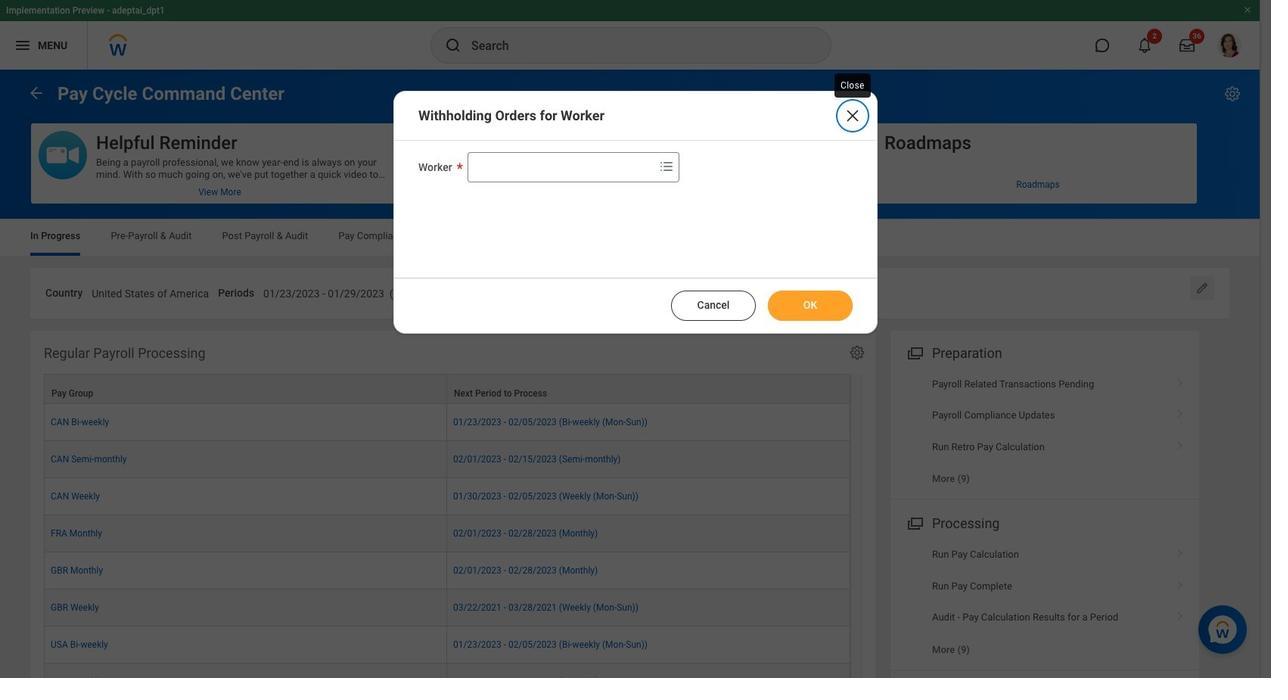 Task type: vqa. For each thing, say whether or not it's contained in the screenshot.
Search field
yes



Task type: locate. For each thing, give the bounding box(es) containing it.
0 vertical spatial menu group image
[[905, 342, 925, 362]]

2 chevron right image from the top
[[1171, 436, 1191, 451]]

tab list
[[15, 220, 1245, 256]]

1 chevron right image from the top
[[1171, 373, 1191, 388]]

0 vertical spatial chevron right image
[[1171, 404, 1191, 420]]

search image
[[444, 36, 463, 55]]

None text field
[[92, 279, 209, 305], [264, 279, 482, 305], [697, 279, 838, 305], [92, 279, 209, 305], [264, 279, 482, 305], [697, 279, 838, 305]]

list
[[891, 369, 1200, 495], [891, 539, 1200, 665]]

Search field
[[468, 154, 655, 181]]

2 list from the top
[[891, 539, 1200, 665]]

chevron right image
[[1171, 373, 1191, 388], [1171, 436, 1191, 451], [1171, 544, 1191, 559], [1171, 607, 1191, 622]]

row
[[44, 374, 851, 404], [44, 404, 851, 441], [44, 441, 851, 478], [44, 478, 851, 515], [44, 515, 851, 553], [44, 553, 851, 590], [44, 590, 851, 627], [44, 627, 851, 664], [44, 664, 851, 678]]

menu group image
[[905, 342, 925, 362], [905, 513, 925, 533]]

1 menu group image from the top
[[905, 342, 925, 362]]

tooltip
[[832, 70, 874, 101]]

1 row from the top
[[44, 374, 851, 404]]

chevron right image
[[1171, 404, 1191, 420], [1171, 575, 1191, 590]]

dialog
[[394, 91, 878, 334]]

8 row from the top
[[44, 627, 851, 664]]

1 chevron right image from the top
[[1171, 404, 1191, 420]]

1 list from the top
[[891, 369, 1200, 495]]

2 menu group image from the top
[[905, 513, 925, 533]]

main content
[[0, 70, 1261, 678]]

menu group image for first list from the bottom
[[905, 513, 925, 533]]

profile logan mcneil element
[[1209, 29, 1251, 62]]

1 vertical spatial chevron right image
[[1171, 575, 1191, 590]]

chevron right image for 2nd list from the bottom of the page
[[1171, 404, 1191, 420]]

close environment banner image
[[1244, 5, 1253, 14]]

banner
[[0, 0, 1261, 70]]

chevron right image for first list from the bottom
[[1171, 575, 1191, 590]]

3 row from the top
[[44, 441, 851, 478]]

2 chevron right image from the top
[[1171, 575, 1191, 590]]

9 row from the top
[[44, 664, 851, 678]]

0 vertical spatial list
[[891, 369, 1200, 495]]

4 row from the top
[[44, 478, 851, 515]]

1 vertical spatial menu group image
[[905, 513, 925, 533]]

7 row from the top
[[44, 590, 851, 627]]

1 vertical spatial list
[[891, 539, 1200, 665]]

edit image
[[1195, 281, 1211, 296]]



Task type: describe. For each thing, give the bounding box(es) containing it.
2 row from the top
[[44, 404, 851, 441]]

5 row from the top
[[44, 515, 851, 553]]

menu group image for 2nd list from the bottom of the page
[[905, 342, 925, 362]]

6 row from the top
[[44, 553, 851, 590]]

x image
[[844, 107, 862, 125]]

configure this page image
[[1224, 85, 1242, 103]]

regular payroll processing element
[[30, 331, 876, 678]]

3 chevron right image from the top
[[1171, 544, 1191, 559]]

4 chevron right image from the top
[[1171, 607, 1191, 622]]

notifications large image
[[1138, 38, 1153, 53]]

prompts image
[[658, 157, 676, 176]]

previous page image
[[27, 84, 45, 102]]

inbox large image
[[1180, 38, 1195, 53]]



